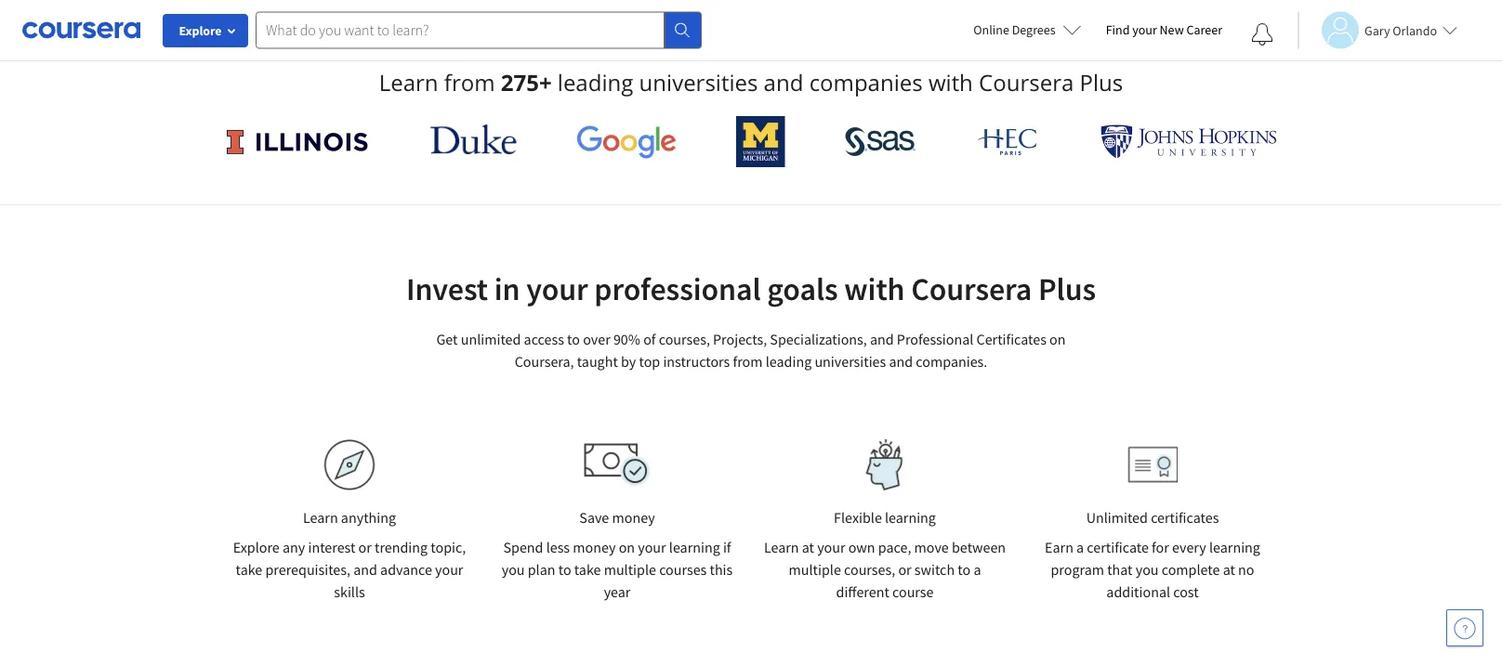Task type: describe. For each thing, give the bounding box(es) containing it.
top
[[639, 352, 660, 371]]

switch
[[914, 560, 955, 579]]

save
[[579, 508, 609, 527]]

unlimited certificates image
[[1128, 447, 1177, 484]]

save money image
[[584, 443, 651, 487]]

instructors
[[663, 352, 730, 371]]

find your new career
[[1106, 21, 1222, 38]]

prerequisites,
[[265, 560, 350, 579]]

help center image
[[1454, 617, 1476, 639]]

spend
[[503, 538, 543, 557]]

get unlimited access to over 90% of courses, projects, specializations, and professional certificates on coursera, taught by top instructors from leading universities and companies.
[[436, 330, 1066, 371]]

no
[[1238, 560, 1254, 579]]

goals
[[767, 269, 838, 309]]

skills
[[334, 583, 365, 601]]

gary
[[1364, 22, 1390, 39]]

pace,
[[878, 538, 911, 557]]

0 horizontal spatial universities
[[639, 67, 758, 98]]

between
[[952, 538, 1006, 557]]

a inside learn at your own pace, move between multiple courses, or switch to a different course
[[974, 560, 981, 579]]

learn anything
[[303, 508, 396, 527]]

on inside the spend less money on your learning if you plan to take multiple courses this year
[[619, 538, 635, 557]]

certificate
[[1087, 538, 1149, 557]]

courses, inside learn at your own pace, move between multiple courses, or switch to a different course
[[844, 560, 895, 579]]

flexible learning
[[834, 508, 936, 527]]

and left professional
[[870, 330, 894, 349]]

own
[[848, 538, 875, 557]]

advance
[[380, 560, 432, 579]]

courses
[[659, 560, 707, 579]]

online degrees
[[973, 21, 1056, 38]]

explore for explore
[[179, 22, 222, 39]]

show notifications image
[[1251, 23, 1273, 46]]

from inside get unlimited access to over 90% of courses, projects, specializations, and professional certificates on coursera, taught by top instructors from leading universities and companies.
[[733, 352, 763, 371]]

learn for learn anything
[[303, 508, 338, 527]]

plan
[[528, 560, 555, 579]]

courses, inside get unlimited access to over 90% of courses, projects, specializations, and professional certificates on coursera, taught by top instructors from leading universities and companies.
[[659, 330, 710, 349]]

and down professional
[[889, 352, 913, 371]]

move
[[914, 538, 949, 557]]

your right find
[[1132, 21, 1157, 38]]

anything
[[341, 508, 396, 527]]

interest
[[308, 538, 355, 557]]

professional
[[594, 269, 761, 309]]

new
[[1160, 21, 1184, 38]]

learning for spend less money on your learning if you plan to take multiple courses this year
[[669, 538, 720, 557]]

certificates
[[976, 330, 1047, 349]]

hec paris image
[[976, 123, 1041, 161]]

learn anything image
[[324, 440, 375, 491]]

sas image
[[845, 127, 916, 157]]

save money
[[579, 508, 655, 527]]

leading inside get unlimited access to over 90% of courses, projects, specializations, and professional certificates on coursera, taught by top instructors from leading universities and companies.
[[766, 352, 812, 371]]

flexible
[[834, 508, 882, 527]]

specializations,
[[770, 330, 867, 349]]

coursera image
[[22, 15, 140, 45]]

access
[[524, 330, 564, 349]]

every
[[1172, 538, 1206, 557]]

learn for learn from 275+ leading universities and companies with coursera plus
[[379, 67, 438, 98]]

multiple inside learn at your own pace, move between multiple courses, or switch to a different course
[[789, 560, 841, 579]]

multiple inside the spend less money on your learning if you plan to take multiple courses this year
[[604, 560, 656, 579]]

professional
[[897, 330, 973, 349]]

complete
[[1162, 560, 1220, 579]]

university of michigan image
[[736, 116, 785, 167]]

trending
[[375, 538, 428, 557]]

0 vertical spatial coursera
[[979, 67, 1074, 98]]

0 vertical spatial plus
[[1080, 67, 1123, 98]]

explore any interest or trending topic, take prerequisites, and advance your skills
[[233, 538, 466, 601]]

earn
[[1045, 538, 1073, 557]]

spend less money on your learning if you plan to take multiple courses this year
[[502, 538, 733, 601]]

find
[[1106, 21, 1130, 38]]

your inside the explore any interest or trending topic, take prerequisites, and advance your skills
[[435, 560, 463, 579]]

if
[[723, 538, 731, 557]]

at inside earn a certificate for every learning program that you complete at no additional cost
[[1223, 560, 1235, 579]]

in
[[494, 269, 520, 309]]

at inside learn at your own pace, move between multiple courses, or switch to a different course
[[802, 538, 814, 557]]

explore button
[[163, 14, 248, 47]]

less
[[546, 538, 570, 557]]



Task type: vqa. For each thing, say whether or not it's contained in the screenshot.
Learn anything on the left bottom
yes



Task type: locate. For each thing, give the bounding box(es) containing it.
2 horizontal spatial learn
[[764, 538, 799, 557]]

for
[[1152, 538, 1169, 557]]

1 horizontal spatial learning
[[885, 508, 936, 527]]

1 vertical spatial universities
[[815, 352, 886, 371]]

take inside the explore any interest or trending topic, take prerequisites, and advance your skills
[[236, 560, 262, 579]]

a down the between
[[974, 560, 981, 579]]

0 horizontal spatial or
[[358, 538, 372, 557]]

a inside earn a certificate for every learning program that you complete at no additional cost
[[1076, 538, 1084, 557]]

to down the between
[[958, 560, 971, 579]]

0 vertical spatial leading
[[558, 67, 633, 98]]

or down 'anything'
[[358, 538, 372, 557]]

companies.
[[916, 352, 987, 371]]

learn up interest
[[303, 508, 338, 527]]

1 vertical spatial courses,
[[844, 560, 895, 579]]

2 horizontal spatial learning
[[1209, 538, 1260, 557]]

courses,
[[659, 330, 710, 349], [844, 560, 895, 579]]

program
[[1051, 560, 1104, 579]]

learn for learn at your own pace, move between multiple courses, or switch to a different course
[[764, 538, 799, 557]]

your up courses
[[638, 538, 666, 557]]

invest in your professional goals with coursera plus
[[406, 269, 1096, 309]]

learn
[[379, 67, 438, 98], [303, 508, 338, 527], [764, 538, 799, 557]]

plus up certificates
[[1038, 269, 1096, 309]]

unlimited
[[461, 330, 521, 349]]

cost
[[1173, 583, 1199, 601]]

take right plan
[[574, 560, 601, 579]]

on down save money
[[619, 538, 635, 557]]

coursera
[[979, 67, 1074, 98], [911, 269, 1032, 309]]

to left over
[[567, 330, 580, 349]]

0 horizontal spatial courses,
[[659, 330, 710, 349]]

2 vertical spatial learn
[[764, 538, 799, 557]]

2 multiple from the left
[[789, 560, 841, 579]]

money down save
[[573, 538, 616, 557]]

0 horizontal spatial leading
[[558, 67, 633, 98]]

gary orlando button
[[1298, 12, 1457, 49]]

on
[[1049, 330, 1066, 349], [619, 538, 635, 557]]

0 vertical spatial money
[[612, 508, 655, 527]]

1 horizontal spatial courses,
[[844, 560, 895, 579]]

1 vertical spatial money
[[573, 538, 616, 557]]

money inside the spend less money on your learning if you plan to take multiple courses this year
[[573, 538, 616, 557]]

explore for explore any interest or trending topic, take prerequisites, and advance your skills
[[233, 538, 280, 557]]

get
[[436, 330, 458, 349]]

year
[[604, 583, 631, 601]]

0 horizontal spatial learn
[[303, 508, 338, 527]]

1 vertical spatial from
[[733, 352, 763, 371]]

0 horizontal spatial from
[[444, 67, 495, 98]]

courses, up different
[[844, 560, 895, 579]]

1 vertical spatial learn
[[303, 508, 338, 527]]

learning up no
[[1209, 538, 1260, 557]]

0 vertical spatial courses,
[[659, 330, 710, 349]]

to
[[567, 330, 580, 349], [558, 560, 571, 579], [958, 560, 971, 579]]

take left prerequisites, at bottom left
[[236, 560, 262, 579]]

0 horizontal spatial learning
[[669, 538, 720, 557]]

that
[[1107, 560, 1133, 579]]

learning inside the spend less money on your learning if you plan to take multiple courses this year
[[669, 538, 720, 557]]

your inside the spend less money on your learning if you plan to take multiple courses this year
[[638, 538, 666, 557]]

unlimited
[[1086, 508, 1148, 527]]

your left the own
[[817, 538, 845, 557]]

0 horizontal spatial a
[[974, 560, 981, 579]]

0 horizontal spatial at
[[802, 538, 814, 557]]

money right save
[[612, 508, 655, 527]]

None search field
[[256, 12, 702, 49]]

1 horizontal spatial at
[[1223, 560, 1235, 579]]

to inside the spend less money on your learning if you plan to take multiple courses this year
[[558, 560, 571, 579]]

unlimited certificates
[[1086, 508, 1219, 527]]

online
[[973, 21, 1009, 38]]

your
[[1132, 21, 1157, 38], [526, 269, 588, 309], [638, 538, 666, 557], [817, 538, 845, 557], [435, 560, 463, 579]]

courses, up instructors
[[659, 330, 710, 349]]

degrees
[[1012, 21, 1056, 38]]

1 take from the left
[[236, 560, 262, 579]]

0 vertical spatial learn
[[379, 67, 438, 98]]

1 horizontal spatial on
[[1049, 330, 1066, 349]]

to inside get unlimited access to over 90% of courses, projects, specializations, and professional certificates on coursera, taught by top instructors from leading universities and companies.
[[567, 330, 580, 349]]

google image
[[576, 125, 677, 159]]

with right companies
[[928, 67, 973, 98]]

universities up university of michigan image
[[639, 67, 758, 98]]

from down projects,
[[733, 352, 763, 371]]

this
[[710, 560, 733, 579]]

universities inside get unlimited access to over 90% of courses, projects, specializations, and professional certificates on coursera, taught by top instructors from leading universities and companies.
[[815, 352, 886, 371]]

1 vertical spatial plus
[[1038, 269, 1096, 309]]

1 horizontal spatial explore
[[233, 538, 280, 557]]

learn from 275+ leading universities and companies with coursera plus
[[379, 67, 1123, 98]]

projects,
[[713, 330, 767, 349]]

certificates
[[1151, 508, 1219, 527]]

learn inside learn at your own pace, move between multiple courses, or switch to a different course
[[764, 538, 799, 557]]

0 horizontal spatial multiple
[[604, 560, 656, 579]]

taught
[[577, 352, 618, 371]]

of
[[643, 330, 656, 349]]

learn right if
[[764, 538, 799, 557]]

money
[[612, 508, 655, 527], [573, 538, 616, 557]]

leading down specializations, at the right
[[766, 352, 812, 371]]

1 horizontal spatial with
[[928, 67, 973, 98]]

a right earn
[[1076, 538, 1084, 557]]

0 horizontal spatial with
[[844, 269, 905, 309]]

or
[[358, 538, 372, 557], [898, 560, 911, 579]]

1 horizontal spatial take
[[574, 560, 601, 579]]

take
[[236, 560, 262, 579], [574, 560, 601, 579]]

1 vertical spatial at
[[1223, 560, 1235, 579]]

companies
[[809, 67, 923, 98]]

johns hopkins university image
[[1100, 125, 1277, 159]]

you up additional
[[1136, 560, 1159, 579]]

explore inside the explore any interest or trending topic, take prerequisites, and advance your skills
[[233, 538, 280, 557]]

invest
[[406, 269, 488, 309]]

leading
[[558, 67, 633, 98], [766, 352, 812, 371]]

learn down what do you want to learn? text box
[[379, 67, 438, 98]]

1 horizontal spatial multiple
[[789, 560, 841, 579]]

0 vertical spatial on
[[1049, 330, 1066, 349]]

0 vertical spatial from
[[444, 67, 495, 98]]

gary orlando
[[1364, 22, 1437, 39]]

and
[[764, 67, 803, 98], [870, 330, 894, 349], [889, 352, 913, 371], [353, 560, 377, 579]]

over
[[583, 330, 610, 349]]

1 horizontal spatial leading
[[766, 352, 812, 371]]

0 horizontal spatial on
[[619, 538, 635, 557]]

multiple up year
[[604, 560, 656, 579]]

1 vertical spatial leading
[[766, 352, 812, 371]]

find your new career link
[[1096, 19, 1232, 42]]

and inside the explore any interest or trending topic, take prerequisites, and advance your skills
[[353, 560, 377, 579]]

90%
[[613, 330, 640, 349]]

multiple
[[604, 560, 656, 579], [789, 560, 841, 579]]

learning inside earn a certificate for every learning program that you complete at no additional cost
[[1209, 538, 1260, 557]]

career
[[1186, 21, 1222, 38]]

1 multiple from the left
[[604, 560, 656, 579]]

your down topic,
[[435, 560, 463, 579]]

earn a certificate for every learning program that you complete at no additional cost
[[1045, 538, 1260, 601]]

and up university of michigan image
[[764, 67, 803, 98]]

0 horizontal spatial take
[[236, 560, 262, 579]]

you inside the spend less money on your learning if you plan to take multiple courses this year
[[502, 560, 525, 579]]

to right plan
[[558, 560, 571, 579]]

learning up courses
[[669, 538, 720, 557]]

and up skills
[[353, 560, 377, 579]]

coursera down online degrees dropdown button
[[979, 67, 1074, 98]]

0 horizontal spatial you
[[502, 560, 525, 579]]

1 horizontal spatial or
[[898, 560, 911, 579]]

1 horizontal spatial you
[[1136, 560, 1159, 579]]

or up the course
[[898, 560, 911, 579]]

explore
[[179, 22, 222, 39], [233, 538, 280, 557]]

1 vertical spatial on
[[619, 538, 635, 557]]

you down spend
[[502, 560, 525, 579]]

or inside learn at your own pace, move between multiple courses, or switch to a different course
[[898, 560, 911, 579]]

1 vertical spatial with
[[844, 269, 905, 309]]

any
[[283, 538, 305, 557]]

universities
[[639, 67, 758, 98], [815, 352, 886, 371]]

0 vertical spatial or
[[358, 538, 372, 557]]

multiple up different
[[789, 560, 841, 579]]

flexible learning image
[[853, 440, 917, 491]]

from down what do you want to learn? text box
[[444, 67, 495, 98]]

coursera,
[[515, 352, 574, 371]]

different
[[836, 583, 889, 601]]

a
[[1076, 538, 1084, 557], [974, 560, 981, 579]]

you
[[502, 560, 525, 579], [1136, 560, 1159, 579]]

1 vertical spatial coursera
[[911, 269, 1032, 309]]

on right certificates
[[1049, 330, 1066, 349]]

plus down find
[[1080, 67, 1123, 98]]

your right in
[[526, 269, 588, 309]]

duke university image
[[430, 125, 517, 154]]

with
[[928, 67, 973, 98], [844, 269, 905, 309]]

on inside get unlimited access to over 90% of courses, projects, specializations, and professional certificates on coursera, taught by top instructors from leading universities and companies.
[[1049, 330, 1066, 349]]

1 horizontal spatial universities
[[815, 352, 886, 371]]

1 horizontal spatial learn
[[379, 67, 438, 98]]

0 vertical spatial at
[[802, 538, 814, 557]]

university of illinois at urbana-champaign image
[[225, 127, 370, 157]]

2 you from the left
[[1136, 560, 1159, 579]]

coursera up professional
[[911, 269, 1032, 309]]

What do you want to learn? text field
[[256, 12, 665, 49]]

plus
[[1080, 67, 1123, 98], [1038, 269, 1096, 309]]

universities down specializations, at the right
[[815, 352, 886, 371]]

1 you from the left
[[502, 560, 525, 579]]

topic,
[[431, 538, 466, 557]]

course
[[892, 583, 934, 601]]

0 vertical spatial explore
[[179, 22, 222, 39]]

additional
[[1106, 583, 1170, 601]]

from
[[444, 67, 495, 98], [733, 352, 763, 371]]

0 vertical spatial with
[[928, 67, 973, 98]]

learn at your own pace, move between multiple courses, or switch to a different course
[[764, 538, 1006, 601]]

1 vertical spatial a
[[974, 560, 981, 579]]

learning up pace,
[[885, 508, 936, 527]]

learning for earn a certificate for every learning program that you complete at no additional cost
[[1209, 538, 1260, 557]]

1 horizontal spatial a
[[1076, 538, 1084, 557]]

or inside the explore any interest or trending topic, take prerequisites, and advance your skills
[[358, 538, 372, 557]]

1 horizontal spatial from
[[733, 352, 763, 371]]

1 vertical spatial or
[[898, 560, 911, 579]]

online degrees button
[[959, 9, 1096, 50]]

your inside learn at your own pace, move between multiple courses, or switch to a different course
[[817, 538, 845, 557]]

take inside the spend less money on your learning if you plan to take multiple courses this year
[[574, 560, 601, 579]]

at left no
[[1223, 560, 1235, 579]]

with right goals
[[844, 269, 905, 309]]

explore inside 'explore' popup button
[[179, 22, 222, 39]]

at left the own
[[802, 538, 814, 557]]

learning
[[885, 508, 936, 527], [669, 538, 720, 557], [1209, 538, 1260, 557]]

you inside earn a certificate for every learning program that you complete at no additional cost
[[1136, 560, 1159, 579]]

1 vertical spatial explore
[[233, 538, 280, 557]]

by
[[621, 352, 636, 371]]

2 take from the left
[[574, 560, 601, 579]]

0 horizontal spatial explore
[[179, 22, 222, 39]]

to inside learn at your own pace, move between multiple courses, or switch to a different course
[[958, 560, 971, 579]]

orlando
[[1393, 22, 1437, 39]]

leading up google image
[[558, 67, 633, 98]]

0 vertical spatial a
[[1076, 538, 1084, 557]]

0 vertical spatial universities
[[639, 67, 758, 98]]

275+
[[501, 67, 552, 98]]



